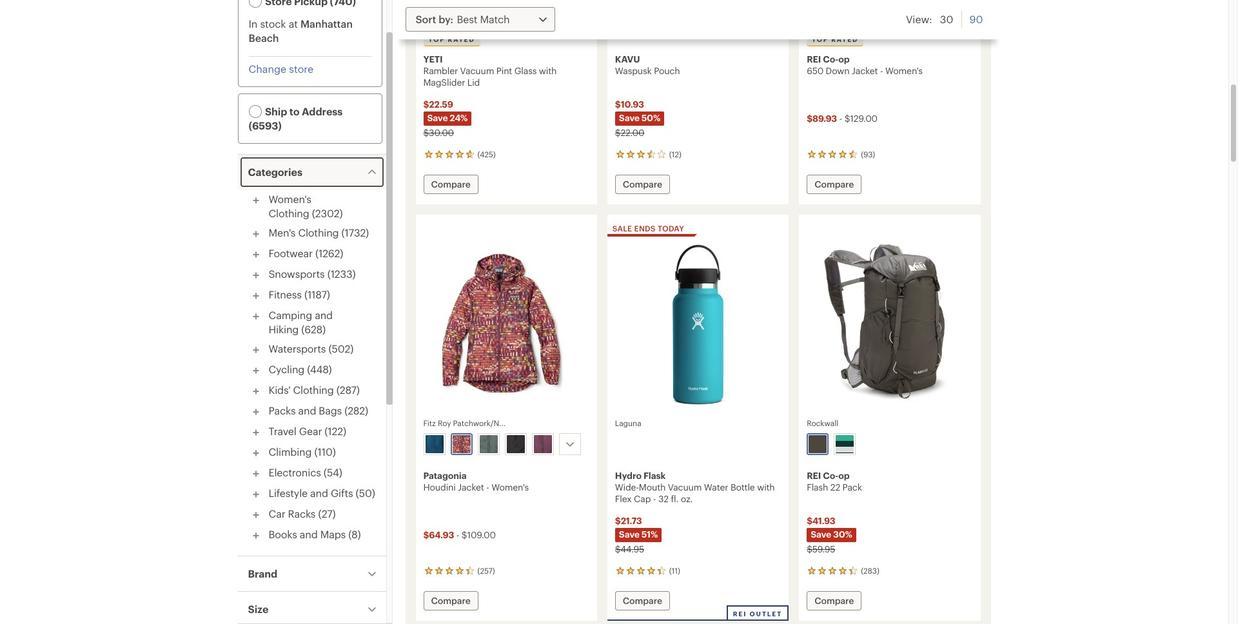 Task type: vqa. For each thing, say whether or not it's contained in the screenshot.


Task type: locate. For each thing, give the bounding box(es) containing it.
address
[[302, 105, 343, 117]]

expand color swatches image
[[946, 5, 961, 20], [562, 437, 578, 452]]

1 horizontal spatial top rated
[[812, 35, 859, 43]]

climbing (110)
[[269, 446, 336, 458]]

vacuum inside yeti rambler vacuum pint glass with magslider lid
[[460, 65, 494, 76]]

toggle men%27s-clothing sub-items image
[[248, 226, 263, 242]]

hydro
[[615, 470, 642, 481]]

- inside "rei co-op 650 down jacket - women's"
[[880, 65, 883, 76]]

compare button down (283)
[[807, 591, 862, 611]]

yeti
[[423, 54, 443, 64]]

2 co- from the top
[[823, 470, 839, 481]]

cap
[[634, 493, 651, 504]]

co- up 22
[[823, 470, 839, 481]]

rated
[[448, 35, 475, 43], [831, 35, 859, 43]]

clothing for men's clothing
[[298, 226, 339, 239]]

books and maps (8)
[[269, 528, 361, 540]]

1 horizontal spatial vacuum
[[668, 482, 702, 493]]

(54)
[[324, 466, 342, 479]]

op up pack
[[839, 470, 850, 481]]

car racks link
[[269, 508, 316, 520]]

rei inside rei co-op flash 22 pack
[[807, 470, 821, 481]]

1 op from the top
[[839, 54, 850, 64]]

manhattan
[[301, 17, 353, 30]]

0 horizontal spatial top
[[429, 35, 445, 43]]

women's clothing link
[[269, 193, 311, 219]]

climbing
[[269, 446, 312, 458]]

and for lifestyle
[[310, 487, 328, 499]]

yeti rambler vacuum pint glass with magslider lid
[[423, 54, 557, 88]]

toggle snowsports sub-items image
[[248, 268, 263, 283]]

at
[[289, 17, 298, 30]]

with
[[539, 65, 557, 76], [757, 482, 775, 493]]

(425)
[[478, 150, 496, 159]]

top for yeti
[[429, 35, 445, 43]]

with right bottle
[[757, 482, 775, 493]]

0 horizontal spatial jacket
[[458, 482, 484, 493]]

jacket inside "patagonia houdini jacket - women's"
[[458, 482, 484, 493]]

(257)
[[478, 566, 495, 575]]

rated up down
[[831, 35, 859, 43]]

0 vertical spatial with
[[539, 65, 557, 76]]

pint
[[496, 65, 512, 76]]

with right the 'glass'
[[539, 65, 557, 76]]

(8)
[[348, 528, 361, 540]]

toggle women%27s-clothing sub-items image
[[248, 193, 263, 208]]

1 horizontal spatial rated
[[831, 35, 859, 43]]

outlet
[[750, 610, 782, 618]]

1 rated from the left
[[448, 35, 475, 43]]

and for camping
[[315, 309, 333, 321]]

climbing link
[[269, 446, 312, 458]]

(1233)
[[327, 268, 356, 280]]

1 vertical spatial rei
[[807, 470, 821, 481]]

teal lagoon image
[[836, 435, 854, 453]]

vacuum up oz.
[[668, 482, 702, 493]]

houdini
[[423, 482, 456, 493]]

0 vertical spatial women's
[[885, 65, 923, 76]]

(1732)
[[342, 226, 369, 239]]

1 vertical spatial with
[[757, 482, 775, 493]]

compare
[[431, 179, 471, 190], [623, 179, 662, 190], [815, 179, 854, 190], [431, 595, 471, 606], [623, 595, 662, 606], [815, 595, 854, 606]]

(11)
[[669, 566, 680, 575]]

women's down black icon at bottom
[[492, 482, 529, 493]]

(93)
[[861, 150, 875, 159]]

toggle climbing sub-items image
[[248, 446, 263, 461]]

0 vertical spatial vacuum
[[460, 65, 494, 76]]

clothing down (2302)
[[298, 226, 339, 239]]

and up (628)
[[315, 309, 333, 321]]

car
[[269, 508, 285, 520]]

co- for down
[[823, 54, 839, 64]]

hydro flask wide-mouth vacuum water bottle with flex cap - 32 fl. oz. 0 image
[[615, 239, 781, 410]]

roy
[[438, 419, 451, 428]]

compare rei outlet
[[623, 595, 782, 618]]

2 rated from the left
[[831, 35, 859, 43]]

save for save 24%
[[427, 112, 448, 123]]

and inside camping and hiking
[[315, 309, 333, 321]]

fitness link
[[269, 288, 302, 301]]

group up "rei co-op 650 down jacket - women's"
[[804, 0, 975, 26]]

expand color swatches image left 90
[[946, 5, 961, 20]]

2 vertical spatial clothing
[[293, 384, 334, 396]]

save for save 51%
[[619, 529, 640, 540]]

and down car racks (27)
[[300, 528, 318, 540]]

toggle electronics sub-items image
[[248, 466, 263, 482]]

top rated for rei
[[812, 35, 859, 43]]

30
[[940, 13, 954, 25]]

op for down
[[839, 54, 850, 64]]

expand color swatches image right night plum icon
[[562, 437, 578, 452]]

toggle kids%27-clothing sub-items image
[[248, 384, 263, 399]]

sale
[[613, 224, 632, 233]]

(283)
[[861, 566, 879, 575]]

compare inside "compare rei outlet"
[[623, 595, 662, 606]]

kids' clothing link
[[269, 384, 334, 396]]

travel
[[269, 425, 296, 437]]

black image
[[507, 435, 525, 453]]

1 vertical spatial vacuum
[[668, 482, 702, 493]]

jacket right down
[[852, 65, 878, 76]]

patchwork/n...
[[453, 419, 506, 428]]

rated for yeti
[[448, 35, 475, 43]]

(50)
[[356, 487, 375, 499]]

save inside $41.93 save 30% $59.95
[[811, 529, 831, 540]]

clothing up the packs and bags (282)
[[293, 384, 334, 396]]

cycling (448)
[[269, 363, 332, 375]]

women's down categories
[[269, 193, 311, 205]]

0 vertical spatial op
[[839, 54, 850, 64]]

clothing for kids' clothing
[[293, 384, 334, 396]]

0 vertical spatial co-
[[823, 54, 839, 64]]

jacket
[[852, 65, 878, 76], [458, 482, 484, 493]]

(282)
[[344, 404, 368, 417]]

1 horizontal spatial top
[[812, 35, 829, 43]]

hiking
[[269, 323, 299, 335]]

- inside "hydro flask wide-mouth vacuum water bottle with flex cap - 32 fl. oz."
[[653, 493, 656, 504]]

top rated
[[429, 35, 475, 43], [812, 35, 859, 43]]

oz.
[[681, 493, 693, 504]]

1 top from the left
[[429, 35, 445, 43]]

toggle books-and-maps sub-items image
[[248, 528, 263, 544]]

1 co- from the top
[[823, 54, 839, 64]]

co- inside "rei co-op 650 down jacket - women's"
[[823, 54, 839, 64]]

rei inside "rei co-op 650 down jacket - women's"
[[807, 54, 821, 64]]

top for rei
[[812, 35, 829, 43]]

1 vertical spatial clothing
[[298, 226, 339, 239]]

and for packs
[[298, 404, 316, 417]]

save down $22.59
[[427, 112, 448, 123]]

2 top rated from the left
[[812, 35, 859, 43]]

0 horizontal spatial vacuum
[[460, 65, 494, 76]]

$21.73
[[615, 515, 642, 526]]

- right $64.93
[[456, 529, 459, 540]]

90 link
[[970, 11, 983, 28]]

op
[[839, 54, 850, 64], [839, 470, 850, 481]]

clothing up men's
[[269, 207, 309, 219]]

op inside rei co-op flash 22 pack
[[839, 470, 850, 481]]

1 horizontal spatial with
[[757, 482, 775, 493]]

co- up down
[[823, 54, 839, 64]]

0 horizontal spatial with
[[539, 65, 557, 76]]

top up yeti
[[429, 35, 445, 43]]

save down $10.93 at the top of page
[[619, 112, 640, 123]]

brand
[[248, 568, 277, 580]]

- right down
[[880, 65, 883, 76]]

magslider
[[423, 77, 465, 88]]

$22.59
[[423, 99, 453, 110]]

and up travel gear (122)
[[298, 404, 316, 417]]

top up 650
[[812, 35, 829, 43]]

vacuum up "lid"
[[460, 65, 494, 76]]

compare button down (11)
[[615, 591, 670, 611]]

rei up 650
[[807, 54, 821, 64]]

0 horizontal spatial women's
[[269, 193, 311, 205]]

rockwall image
[[809, 435, 827, 453]]

cycling link
[[269, 363, 305, 375]]

clothing inside women's clothing (2302)
[[269, 207, 309, 219]]

and
[[315, 309, 333, 321], [298, 404, 316, 417], [310, 487, 328, 499], [300, 528, 318, 540]]

2 vertical spatial women's
[[492, 482, 529, 493]]

co- inside rei co-op flash 22 pack
[[823, 470, 839, 481]]

rated up rambler
[[448, 35, 475, 43]]

30%
[[833, 529, 852, 540]]

2 horizontal spatial women's
[[885, 65, 923, 76]]

0 horizontal spatial top rated
[[429, 35, 475, 43]]

watersports link
[[269, 342, 326, 355]]

(12)
[[669, 150, 681, 159]]

0 horizontal spatial rated
[[448, 35, 475, 43]]

1 vertical spatial op
[[839, 470, 850, 481]]

save down $41.93
[[811, 529, 831, 540]]

toggle packs-and-bags sub-items image
[[248, 404, 263, 420]]

group down patchwork/n...
[[421, 431, 591, 458]]

1 horizontal spatial women's
[[492, 482, 529, 493]]

rei left "outlet"
[[733, 610, 747, 618]]

2 top from the left
[[812, 35, 829, 43]]

op inside "rei co-op 650 down jacket - women's"
[[839, 54, 850, 64]]

fl.
[[671, 493, 679, 504]]

glass
[[514, 65, 537, 76]]

0 vertical spatial clothing
[[269, 207, 309, 219]]

2 vertical spatial rei
[[733, 610, 747, 618]]

fitz roy patchwork/night plum image
[[452, 435, 470, 453]]

1 vertical spatial jacket
[[458, 482, 484, 493]]

op up down
[[839, 54, 850, 64]]

save inside $10.93 save 50% $22.00
[[619, 112, 640, 123]]

co-
[[823, 54, 839, 64], [823, 470, 839, 481]]

compare button down (257)
[[423, 591, 478, 611]]

women's inside "patagonia houdini jacket - women's"
[[492, 482, 529, 493]]

clothing for women's clothing
[[269, 207, 309, 219]]

top rated up yeti
[[429, 35, 475, 43]]

top rated up down
[[812, 35, 859, 43]]

1 top rated from the left
[[429, 35, 475, 43]]

0 vertical spatial rei
[[807, 54, 821, 64]]

save inside $21.73 save 51% $44.95
[[619, 529, 640, 540]]

- down nouveau green icon
[[486, 482, 489, 493]]

(110)
[[314, 446, 336, 458]]

group up pack
[[804, 431, 975, 458]]

toggle watersports sub-items image
[[248, 342, 263, 358]]

packs
[[269, 404, 296, 417]]

0 vertical spatial jacket
[[852, 65, 878, 76]]

51%
[[641, 529, 658, 540]]

22
[[831, 482, 840, 493]]

1 horizontal spatial jacket
[[852, 65, 878, 76]]

1 vertical spatial co-
[[823, 470, 839, 481]]

men's clothing (1732)
[[269, 226, 369, 239]]

$30.00
[[423, 127, 454, 138]]

in
[[249, 17, 258, 30]]

save inside $22.59 save 24% $30.00
[[427, 112, 448, 123]]

hydro flask wide-mouth vacuum water bottle with flex cap - 32 fl. oz.
[[615, 470, 775, 504]]

$129.00
[[845, 113, 878, 124]]

men's
[[269, 226, 296, 239]]

with inside yeti rambler vacuum pint glass with magslider lid
[[539, 65, 557, 76]]

(122)
[[325, 425, 346, 437]]

jacket down patagonia
[[458, 482, 484, 493]]

1 vertical spatial expand color swatches image
[[562, 437, 578, 452]]

- right $89.93
[[839, 113, 842, 124]]

women's down view: at the top of page
[[885, 65, 923, 76]]

ship
[[265, 105, 287, 117]]

mouth
[[639, 482, 666, 493]]

toggle footwear sub-items image
[[248, 247, 263, 262]]

lagom blue image
[[425, 435, 443, 453]]

(6593)
[[249, 119, 282, 132]]

group
[[804, 0, 975, 26], [421, 431, 591, 458], [804, 431, 975, 458]]

snowsports link
[[269, 268, 325, 280]]

and up (27)
[[310, 487, 328, 499]]

rei up flash
[[807, 470, 821, 481]]

- left 32
[[653, 493, 656, 504]]

1 horizontal spatial expand color swatches image
[[946, 5, 961, 20]]

toggle lifestyle-and-gifts sub-items image
[[248, 487, 263, 502]]

2 op from the top
[[839, 470, 850, 481]]

1 vertical spatial women's
[[269, 193, 311, 205]]

save down $21.73
[[619, 529, 640, 540]]



Task type: describe. For each thing, give the bounding box(es) containing it.
racks
[[288, 508, 316, 520]]

$41.93 save 30% $59.95
[[807, 515, 852, 555]]

today
[[658, 224, 684, 233]]

cycling
[[269, 363, 305, 375]]

gear
[[299, 425, 322, 437]]

$89.93
[[807, 113, 837, 124]]

lifestyle
[[269, 487, 308, 499]]

compare button down (425)
[[423, 175, 478, 194]]

(287)
[[336, 384, 360, 396]]

650
[[807, 65, 824, 76]]

(1262)
[[315, 247, 343, 259]]

jacket inside "rei co-op 650 down jacket - women's"
[[852, 65, 878, 76]]

kids'
[[269, 384, 290, 396]]

group for fitz roy patchwork/n...
[[421, 431, 591, 458]]

rei co-op flash 22 pack 0 image
[[807, 239, 973, 410]]

$89.93 - $129.00
[[807, 113, 878, 124]]

electronics (54)
[[269, 466, 342, 479]]

travel gear link
[[269, 425, 322, 437]]

rei inside "compare rei outlet"
[[733, 610, 747, 618]]

books
[[269, 528, 297, 540]]

(628)
[[301, 323, 326, 335]]

compare button down (93)
[[807, 175, 862, 194]]

watersports (502)
[[269, 342, 354, 355]]

change store
[[249, 63, 314, 75]]

in stock at
[[249, 17, 301, 30]]

toggle cycling sub-items image
[[248, 363, 263, 379]]

op for 22
[[839, 470, 850, 481]]

pouch
[[654, 65, 680, 76]]

$64.93
[[423, 529, 454, 540]]

vacuum inside "hydro flask wide-mouth vacuum water bottle with flex cap - 32 fl. oz."
[[668, 482, 702, 493]]

manhattan beach
[[249, 17, 353, 44]]

to
[[289, 105, 300, 117]]

flask
[[644, 470, 666, 481]]

sale ends today
[[613, 224, 684, 233]]

with inside "hydro flask wide-mouth vacuum water bottle with flex cap - 32 fl. oz."
[[757, 482, 775, 493]]

$109.00
[[462, 529, 496, 540]]

men's clothing link
[[269, 226, 339, 239]]

change
[[249, 63, 286, 75]]

(27)
[[318, 508, 336, 520]]

car racks (27)
[[269, 508, 336, 520]]

patagonia houdini jacket - women's 0 image
[[423, 239, 589, 410]]

nouveau green image
[[480, 435, 498, 453]]

beach
[[249, 32, 279, 44]]

footwear
[[269, 247, 313, 259]]

brand button
[[238, 557, 386, 591]]

top rated for yeti
[[429, 35, 475, 43]]

laguna
[[615, 419, 641, 428]]

packs and bags link
[[269, 404, 342, 417]]

rei co-op 650 down jacket - women's
[[807, 54, 923, 76]]

electronics
[[269, 466, 321, 479]]

women's clothing (2302)
[[269, 193, 343, 219]]

night plum image
[[534, 435, 552, 453]]

washed orange/copper clay image
[[917, 3, 935, 21]]

ship to address (6593) button
[[241, 97, 379, 141]]

size
[[248, 603, 268, 615]]

toggle camping-and-hiking sub-items image
[[248, 309, 263, 324]]

$41.93
[[807, 515, 836, 526]]

packs and bags (282)
[[269, 404, 368, 417]]

books and maps link
[[269, 528, 346, 540]]

group for rockwall
[[804, 431, 975, 458]]

saragasso sea image
[[890, 3, 908, 21]]

$10.93 save 50% $22.00
[[615, 99, 660, 138]]

women's inside "rei co-op 650 down jacket - women's"
[[885, 65, 923, 76]]

rated for rei co-op
[[831, 35, 859, 43]]

rei for rei co-op 650 down jacket - women's
[[807, 54, 821, 64]]

save for save 30%
[[811, 529, 831, 540]]

toggle fitness sub-items image
[[248, 288, 263, 304]]

patagonia
[[423, 470, 467, 481]]

$21.73 save 51% $44.95
[[615, 515, 658, 555]]

rei for rei co-op flash 22 pack
[[807, 470, 821, 481]]

flash
[[807, 482, 828, 493]]

$10.93
[[615, 99, 644, 110]]

camping and hiking link
[[269, 309, 333, 335]]

fitz roy patchwork/n...
[[423, 419, 506, 428]]

(448)
[[307, 363, 332, 375]]

bottle
[[731, 482, 755, 493]]

(502)
[[329, 342, 354, 355]]

categories
[[248, 166, 302, 178]]

$59.95
[[807, 544, 835, 555]]

lid
[[467, 77, 480, 88]]

watersports
[[269, 342, 326, 355]]

0 horizontal spatial expand color swatches image
[[562, 437, 578, 452]]

$22.00
[[615, 127, 645, 138]]

co- for 22
[[823, 470, 839, 481]]

kavu waspusk pouch
[[615, 54, 680, 76]]

pack
[[843, 482, 862, 493]]

electronics link
[[269, 466, 321, 479]]

women's inside women's clothing (2302)
[[269, 193, 311, 205]]

ship to address (6593)
[[249, 105, 343, 132]]

24%
[[450, 112, 468, 123]]

compare button up ends
[[615, 175, 670, 194]]

snowsports (1233)
[[269, 268, 356, 280]]

save for save 50%
[[619, 112, 640, 123]]

bags
[[319, 404, 342, 417]]

(2302)
[[312, 207, 343, 219]]

water
[[704, 482, 728, 493]]

- inside "patagonia houdini jacket - women's"
[[486, 482, 489, 493]]

and for books
[[300, 528, 318, 540]]

0 vertical spatial expand color swatches image
[[946, 5, 961, 20]]

toggle travel-gear sub-items image
[[248, 425, 263, 440]]

lifestyle and gifts link
[[269, 487, 353, 499]]

$64.93 - $109.00
[[423, 529, 496, 540]]

toggle car-racks sub-items image
[[248, 508, 263, 523]]

camping
[[269, 309, 312, 321]]

waspusk
[[615, 65, 652, 76]]



